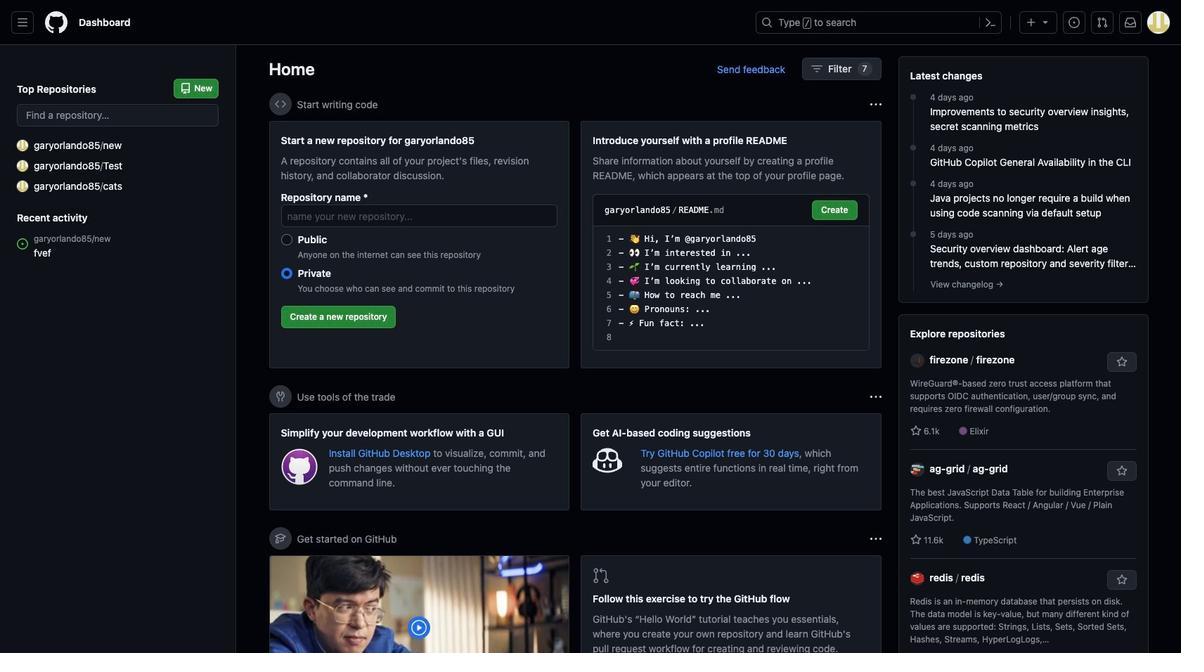 Task type: vqa. For each thing, say whether or not it's contained in the screenshot.
"paintbrush" "icon"
no



Task type: locate. For each thing, give the bounding box(es) containing it.
3 star this repository image from the top
[[1116, 575, 1128, 586]]

1 star image from the top
[[910, 425, 922, 437]]

@firezone profile image
[[910, 354, 924, 368]]

0 horizontal spatial git pull request image
[[593, 568, 610, 584]]

0 vertical spatial git pull request image
[[1097, 17, 1108, 28]]

2 vertical spatial dot fill image
[[908, 229, 919, 240]]

Find a repository… text field
[[17, 104, 219, 127]]

tools image
[[275, 391, 286, 402]]

0 vertical spatial star image
[[910, 425, 922, 437]]

simplify your development workflow with a gui element
[[269, 414, 570, 511]]

git pull request image inside the try the github flow element
[[593, 568, 610, 584]]

2 star this repository image from the top
[[1116, 466, 1128, 477]]

cats image
[[17, 180, 28, 192]]

plus image
[[1026, 17, 1037, 28]]

github desktop image
[[281, 449, 318, 485]]

0 vertical spatial why am i seeing this? image
[[870, 99, 882, 110]]

1 horizontal spatial git pull request image
[[1097, 17, 1108, 28]]

2 vertical spatial star this repository image
[[1116, 575, 1128, 586]]

star image for @ag-grid profile icon
[[910, 534, 922, 546]]

introduce yourself with a profile readme element
[[581, 121, 882, 369]]

git pull request image
[[1097, 17, 1108, 28], [593, 568, 610, 584]]

star this repository image for @ag-grid profile icon
[[1116, 466, 1128, 477]]

3 why am i seeing this? image from the top
[[870, 533, 882, 545]]

None submit
[[812, 200, 858, 220]]

what is github? element
[[269, 556, 570, 653]]

star image up @redis profile image
[[910, 534, 922, 546]]

none submit inside introduce yourself with a profile readme element
[[812, 200, 858, 220]]

what is github? image
[[270, 556, 569, 653]]

issue opened image
[[1069, 17, 1080, 28]]

1 vertical spatial git pull request image
[[593, 568, 610, 584]]

star this repository image
[[1116, 357, 1128, 368], [1116, 466, 1128, 477], [1116, 575, 1128, 586]]

why am i seeing this? image
[[870, 99, 882, 110], [870, 391, 882, 403], [870, 533, 882, 545]]

1 vertical spatial dot fill image
[[908, 178, 919, 189]]

play image
[[411, 620, 428, 636]]

start a new repository element
[[269, 121, 570, 369]]

homepage image
[[45, 11, 68, 34]]

1 vertical spatial star this repository image
[[1116, 466, 1128, 477]]

code image
[[275, 98, 286, 110]]

command palette image
[[985, 17, 997, 28]]

name your new repository... text field
[[281, 205, 558, 227]]

why am i seeing this? image for the try the github flow element at bottom
[[870, 533, 882, 545]]

star image up @ag-grid profile icon
[[910, 425, 922, 437]]

1 vertical spatial why am i seeing this? image
[[870, 391, 882, 403]]

1 why am i seeing this? image from the top
[[870, 99, 882, 110]]

1 vertical spatial star image
[[910, 534, 922, 546]]

0 vertical spatial star this repository image
[[1116, 357, 1128, 368]]

2 why am i seeing this? image from the top
[[870, 391, 882, 403]]

explore repositories navigation
[[898, 314, 1149, 653]]

0 vertical spatial dot fill image
[[908, 91, 919, 103]]

star image
[[910, 425, 922, 437], [910, 534, 922, 546]]

2 star image from the top
[[910, 534, 922, 546]]

2 vertical spatial why am i seeing this? image
[[870, 533, 882, 545]]

why am i seeing this? image for introduce yourself with a profile readme element
[[870, 99, 882, 110]]

dot fill image
[[908, 91, 919, 103], [908, 178, 919, 189], [908, 229, 919, 240]]

1 star this repository image from the top
[[1116, 357, 1128, 368]]

Top Repositories search field
[[17, 104, 219, 127]]

None radio
[[281, 234, 292, 245], [281, 268, 292, 279], [281, 234, 292, 245], [281, 268, 292, 279]]

why am i seeing this? image for the "get ai-based coding suggestions" "element"
[[870, 391, 882, 403]]



Task type: describe. For each thing, give the bounding box(es) containing it.
get ai-based coding suggestions element
[[581, 414, 882, 511]]

2 dot fill image from the top
[[908, 178, 919, 189]]

star image for @firezone profile icon
[[910, 425, 922, 437]]

@ag-grid profile image
[[910, 463, 924, 477]]

star this repository image for @redis profile image
[[1116, 575, 1128, 586]]

filter image
[[812, 63, 823, 75]]

dot fill image
[[908, 142, 919, 153]]

@redis profile image
[[910, 572, 924, 586]]

open issue image
[[17, 238, 28, 250]]

3 dot fill image from the top
[[908, 229, 919, 240]]

star this repository image for @firezone profile icon
[[1116, 357, 1128, 368]]

notifications image
[[1125, 17, 1136, 28]]

new image
[[17, 140, 28, 151]]

1 dot fill image from the top
[[908, 91, 919, 103]]

explore element
[[898, 56, 1149, 653]]

mortar board image
[[275, 533, 286, 544]]

try the github flow element
[[581, 556, 882, 653]]

test image
[[17, 160, 28, 171]]

triangle down image
[[1040, 16, 1051, 27]]



